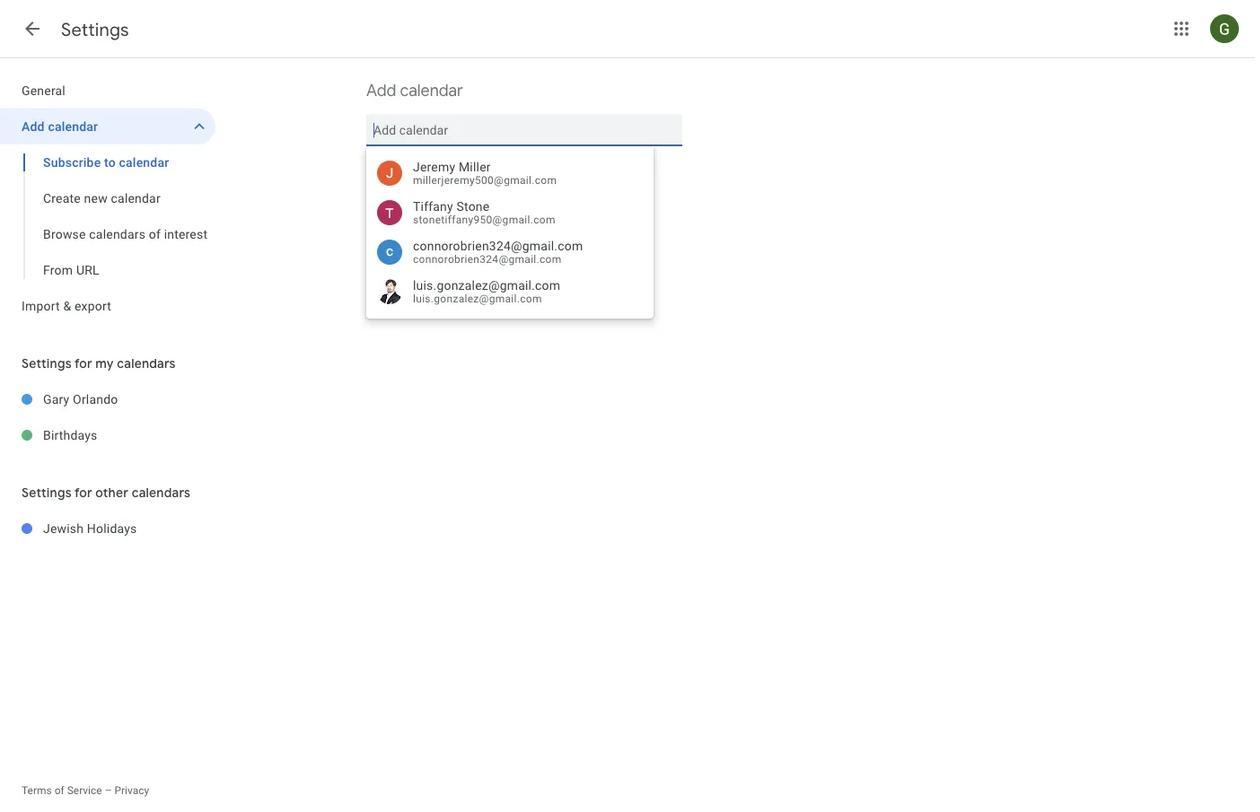 Task type: vqa. For each thing, say whether or not it's contained in the screenshot.
"24" Element at the top left of page
no



Task type: locate. For each thing, give the bounding box(es) containing it.
1 vertical spatial of
[[54, 785, 64, 797]]

of
[[149, 227, 161, 242], [54, 785, 64, 797]]

settings up jewish
[[22, 485, 72, 501]]

0 vertical spatial for
[[74, 356, 92, 372]]

0 vertical spatial of
[[149, 227, 161, 242]]

1 horizontal spatial add calendar
[[366, 80, 463, 101]]

calendar up subscribe
[[48, 119, 98, 134]]

calendars for other
[[132, 485, 190, 501]]

connorobrien324@gmail.com
[[413, 239, 583, 253], [413, 253, 562, 266]]

gary orlando tree item
[[0, 382, 216, 418]]

add
[[366, 80, 396, 101], [22, 119, 45, 134]]

jewish holidays link
[[43, 511, 216, 547]]

privacy link
[[114, 785, 149, 797]]

connorobrien324@gmail.com connorobrien324@gmail.com
[[413, 239, 583, 266]]

add calendar
[[366, 80, 463, 101], [22, 119, 98, 134]]

group
[[0, 145, 216, 288]]

calendars for my
[[117, 356, 176, 372]]

list box
[[366, 154, 654, 312]]

for
[[74, 356, 92, 372], [74, 485, 92, 501]]

import & export
[[22, 299, 111, 313]]

0 vertical spatial add calendar
[[366, 80, 463, 101]]

1 vertical spatial calendars
[[117, 356, 176, 372]]

jeremy
[[413, 159, 455, 174]]

1 vertical spatial add calendar
[[22, 119, 98, 134]]

2 connorobrien324@gmail.com from the top
[[413, 253, 562, 266]]

calendars up jewish holidays "link"
[[132, 485, 190, 501]]

settings for my calendars tree
[[0, 382, 216, 453]]

1 horizontal spatial add
[[366, 80, 396, 101]]

for for my
[[74, 356, 92, 372]]

Add calendar text field
[[374, 114, 675, 146]]

1 vertical spatial settings
[[22, 356, 72, 372]]

1 luis.gonzalez@gmail.com from the top
[[413, 278, 561, 293]]

luis.gonzalez@gmail.com
[[413, 278, 561, 293], [413, 293, 542, 305]]

create new calendar
[[43, 191, 161, 206]]

birthdays tree item
[[0, 418, 216, 453]]

general
[[22, 83, 66, 98]]

orlando
[[73, 392, 118, 407]]

new
[[84, 191, 108, 206]]

calendar
[[400, 80, 463, 101], [48, 119, 98, 134], [119, 155, 169, 170], [111, 191, 161, 206]]

0 vertical spatial add
[[366, 80, 396, 101]]

0 horizontal spatial add calendar
[[22, 119, 98, 134]]

calendars
[[89, 227, 146, 242], [117, 356, 176, 372], [132, 485, 190, 501]]

1 connorobrien324@gmail.com from the top
[[413, 239, 583, 253]]

2 for from the top
[[74, 485, 92, 501]]

of left interest
[[149, 227, 161, 242]]

url
[[76, 263, 99, 277]]

for left other
[[74, 485, 92, 501]]

export
[[75, 299, 111, 313]]

service
[[67, 785, 102, 797]]

0 vertical spatial settings
[[61, 18, 129, 41]]

tree
[[0, 73, 216, 324]]

connorobrien324@gmail.com up luis.gonzalez@gmail.com luis.gonzalez@gmail.com
[[413, 253, 562, 266]]

1 vertical spatial for
[[74, 485, 92, 501]]

settings for settings
[[61, 18, 129, 41]]

create
[[43, 191, 81, 206]]

settings
[[61, 18, 129, 41], [22, 356, 72, 372], [22, 485, 72, 501]]

stonetiffany950@gmail.com
[[413, 214, 556, 226]]

miller
[[459, 159, 491, 174]]

tree containing general
[[0, 73, 216, 324]]

list box containing jeremy miller
[[366, 154, 654, 312]]

2 luis.gonzalez@gmail.com from the top
[[413, 293, 542, 305]]

0 horizontal spatial add
[[22, 119, 45, 134]]

calendars right my
[[117, 356, 176, 372]]

1 horizontal spatial of
[[149, 227, 161, 242]]

connorobrien324@gmail.com down stonetiffany950@gmail.com
[[413, 239, 583, 253]]

other
[[95, 485, 129, 501]]

settings right go back icon
[[61, 18, 129, 41]]

0 horizontal spatial of
[[54, 785, 64, 797]]

1 vertical spatial add
[[22, 119, 45, 134]]

add calendar up jeremy
[[366, 80, 463, 101]]

of right terms
[[54, 785, 64, 797]]

calendars down the create new calendar
[[89, 227, 146, 242]]

2 vertical spatial settings
[[22, 485, 72, 501]]

for left my
[[74, 356, 92, 372]]

add calendar up subscribe
[[22, 119, 98, 134]]

2 vertical spatial calendars
[[132, 485, 190, 501]]

settings for other calendars
[[22, 485, 190, 501]]

add inside tree item
[[22, 119, 45, 134]]

gary orlando
[[43, 392, 118, 407]]

settings up gary on the left of the page
[[22, 356, 72, 372]]

luis.gonzalez@gmail.com inside luis.gonzalez@gmail.com luis.gonzalez@gmail.com
[[413, 293, 542, 305]]

1 for from the top
[[74, 356, 92, 372]]



Task type: describe. For each thing, give the bounding box(es) containing it.
my
[[95, 356, 114, 372]]

terms of service – privacy
[[22, 785, 149, 797]]

–
[[105, 785, 112, 797]]

subscribe to calendar
[[43, 155, 169, 170]]

add calendar tree item
[[0, 109, 216, 145]]

privacy
[[114, 785, 149, 797]]

browse calendars of interest
[[43, 227, 208, 242]]

jewish holidays tree item
[[0, 511, 216, 547]]

millerjeremy500@gmail.com
[[413, 174, 557, 187]]

calendar up browse calendars of interest
[[111, 191, 161, 206]]

settings heading
[[61, 18, 129, 41]]

connorobrien324@gmail.com inside connorobrien324@gmail.com connorobrien324@gmail.com
[[413, 253, 562, 266]]

holidays
[[87, 521, 137, 536]]

for for other
[[74, 485, 92, 501]]

jeremy miller millerjeremy500@gmail.com
[[413, 159, 557, 187]]

birthdays link
[[43, 418, 216, 453]]

settings for my calendars
[[22, 356, 176, 372]]

&
[[63, 299, 71, 313]]

from
[[43, 263, 73, 277]]

birthdays
[[43, 428, 97, 443]]

settings for settings for other calendars
[[22, 485, 72, 501]]

settings for settings for my calendars
[[22, 356, 72, 372]]

luis.gonzalez@gmail.com luis.gonzalez@gmail.com
[[413, 278, 561, 305]]

to
[[104, 155, 116, 170]]

jewish
[[43, 521, 84, 536]]

import
[[22, 299, 60, 313]]

stone
[[457, 199, 490, 214]]

0 vertical spatial calendars
[[89, 227, 146, 242]]

calendar up jeremy
[[400, 80, 463, 101]]

tiffany stone stonetiffany950@gmail.com
[[413, 199, 556, 226]]

go back image
[[22, 18, 43, 40]]

jewish holidays
[[43, 521, 137, 536]]

calendar inside tree item
[[48, 119, 98, 134]]

add calendar inside tree item
[[22, 119, 98, 134]]

calendar right to
[[119, 155, 169, 170]]

subscribe
[[43, 155, 101, 170]]

from url
[[43, 263, 99, 277]]

group containing subscribe to calendar
[[0, 145, 216, 288]]

terms of service link
[[22, 785, 102, 797]]

tiffany
[[413, 199, 453, 214]]

interest
[[164, 227, 208, 242]]

terms
[[22, 785, 52, 797]]

browse
[[43, 227, 86, 242]]

gary
[[43, 392, 70, 407]]



